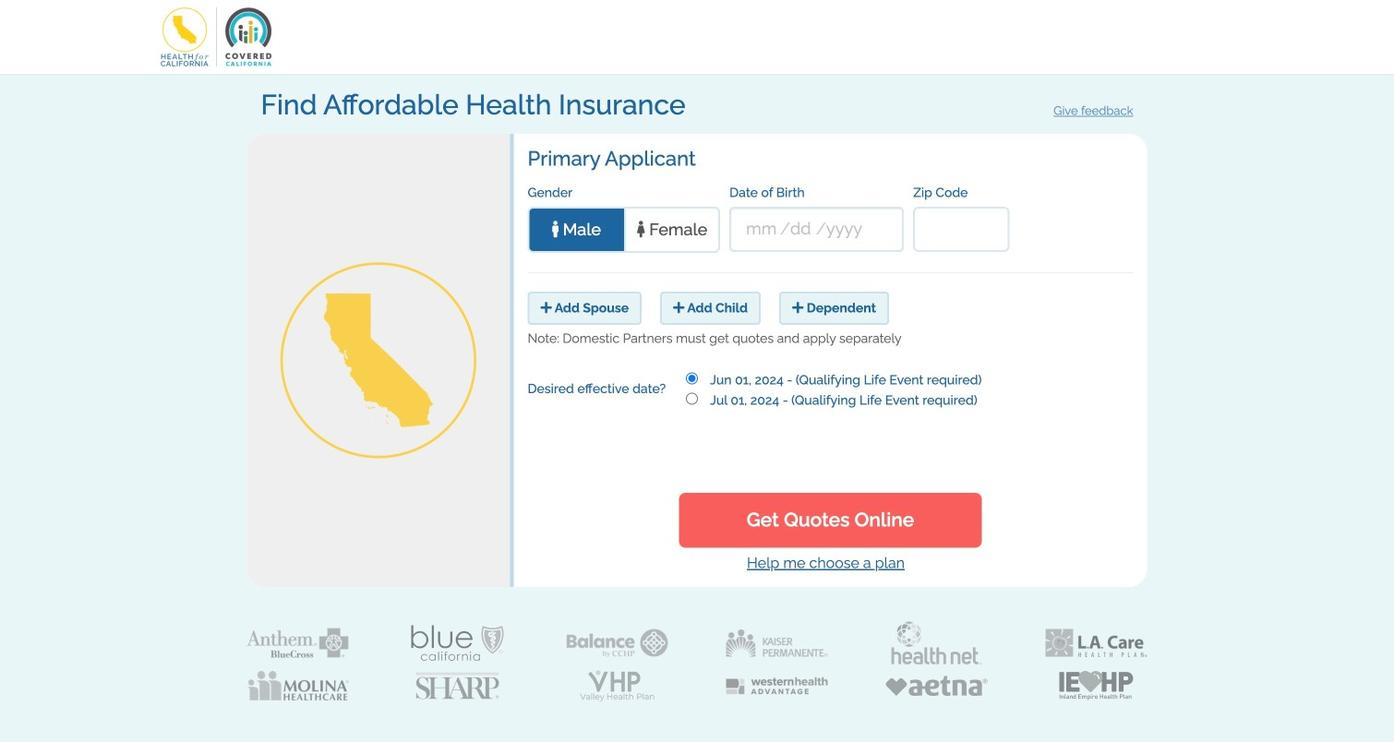 Task type: vqa. For each thing, say whether or not it's contained in the screenshot.
The Ok ICON
no



Task type: locate. For each thing, give the bounding box(es) containing it.
male image
[[553, 221, 559, 238]]

1 horizontal spatial plus image
[[792, 302, 804, 315]]

yyyy text field
[[826, 209, 873, 249]]

aetna health of california inc. image
[[886, 676, 988, 696]]

molina health insurance image
[[247, 671, 349, 701]]

valley health insurance image
[[580, 671, 654, 702]]

1 plus image from the left
[[541, 302, 552, 315]]

form
[[247, 90, 1147, 735]]

None radio
[[686, 373, 698, 385], [686, 393, 698, 405], [686, 373, 698, 385], [686, 393, 698, 405]]

dd text field
[[791, 209, 816, 249]]

2 plus image from the left
[[792, 302, 804, 315]]

plus image
[[673, 302, 685, 315]]

0 horizontal spatial plus image
[[541, 302, 552, 315]]

None text field
[[913, 207, 1010, 252]]

covered california kaiser plans image
[[726, 630, 828, 657]]

plus image
[[541, 302, 552, 315], [792, 302, 804, 315]]



Task type: describe. For each thing, give the bounding box(es) containing it.
mm text field
[[746, 209, 781, 249]]

covered california health net plans image
[[891, 621, 983, 666]]

health insurance quotes for california image
[[247, 229, 510, 492]]

anthem blue cross covered ca image
[[247, 629, 349, 658]]

chinese community health plan image
[[567, 629, 668, 658]]

female image
[[637, 221, 645, 238]]

covered california blue shield image
[[411, 626, 504, 661]]

sharp health insurance image
[[416, 673, 499, 699]]



